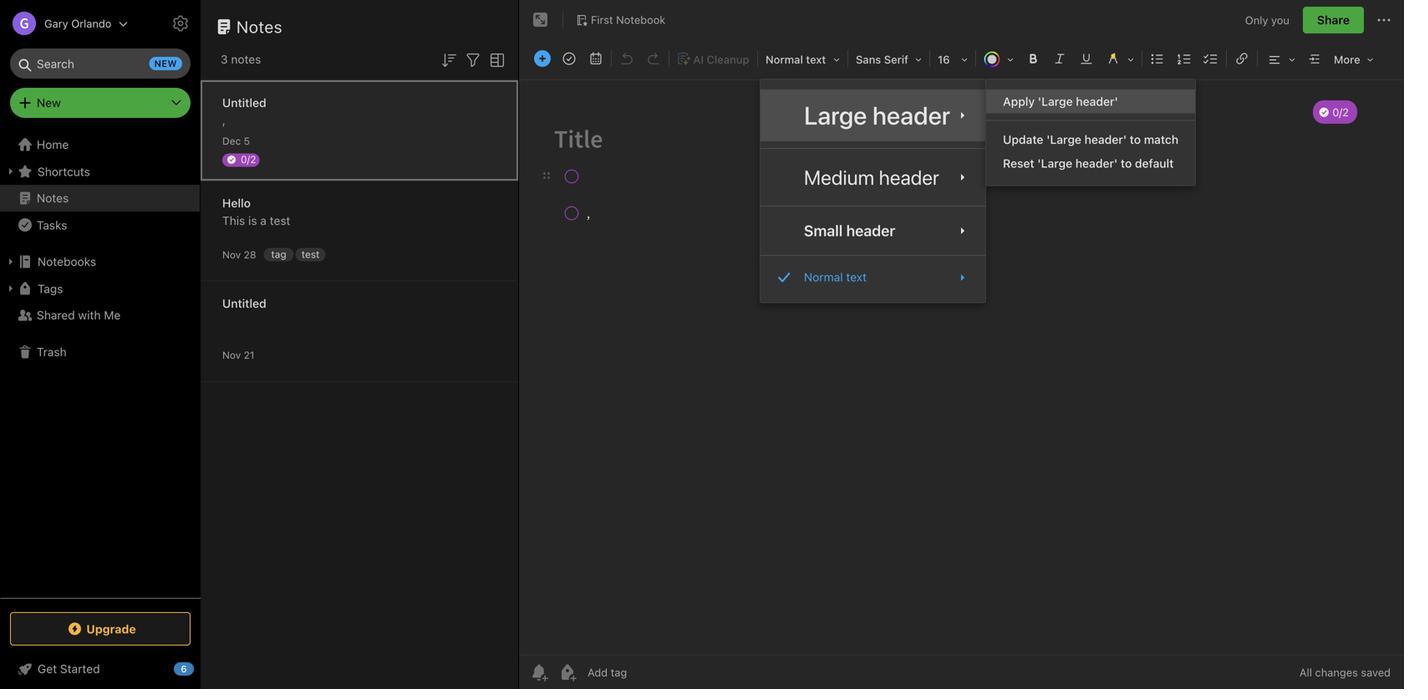 Task type: describe. For each thing, give the bounding box(es) containing it.
header for small header
[[847, 222, 896, 240]]

get
[[38, 662, 57, 676]]

trash
[[37, 345, 67, 359]]

click to collapse image
[[194, 658, 207, 678]]

expand notebooks image
[[4, 255, 18, 268]]

indent image
[[1304, 47, 1327, 70]]

add a reminder image
[[529, 662, 549, 682]]

match
[[1145, 133, 1179, 146]]

More field
[[1329, 47, 1380, 71]]

large header
[[804, 100, 951, 130]]

,
[[222, 113, 226, 127]]

a
[[260, 214, 267, 227]]

untitled ,
[[222, 96, 266, 127]]

shortcuts
[[38, 165, 90, 178]]

add tag image
[[558, 662, 578, 682]]

notebooks
[[38, 255, 96, 268]]

small
[[804, 222, 843, 240]]

bold image
[[1022, 47, 1045, 70]]

all changes saved
[[1300, 666, 1392, 679]]

large header link
[[761, 89, 986, 141]]

home
[[37, 138, 69, 151]]

large header menu item
[[761, 89, 986, 141]]

nov for nov 28
[[222, 249, 241, 260]]

1 vertical spatial normal text
[[804, 270, 867, 284]]

Add tag field
[[586, 665, 712, 679]]

header for medium header
[[879, 166, 940, 189]]

dropdown list menu containing large header
[[761, 89, 986, 292]]

large
[[804, 100, 868, 130]]

text inside field
[[806, 53, 826, 66]]

normal text inside field
[[766, 53, 826, 66]]

dec 5
[[222, 135, 250, 147]]

header' for match
[[1085, 133, 1127, 146]]

reset 'large header' to default link
[[987, 151, 1196, 175]]

to for match
[[1130, 133, 1142, 146]]

to for default
[[1121, 156, 1133, 170]]

Font size field
[[932, 47, 974, 71]]

3 notes
[[221, 52, 261, 66]]

View options field
[[483, 49, 508, 70]]

settings image
[[171, 13, 191, 33]]

share button
[[1304, 7, 1365, 33]]

only
[[1246, 14, 1269, 26]]

sans
[[856, 53, 882, 66]]

calendar event image
[[585, 47, 608, 70]]

medium header link
[[761, 156, 986, 199]]

Search text field
[[22, 49, 179, 79]]

Heading level field
[[760, 47, 846, 71]]

first notebook
[[591, 13, 666, 26]]

Sort options field
[[439, 49, 459, 70]]

apply
[[1004, 94, 1035, 108]]

nov 21
[[222, 349, 255, 361]]

[object Object] field
[[761, 213, 986, 249]]

bulleted list image
[[1147, 47, 1170, 70]]

tags button
[[0, 275, 200, 302]]

header for large header
[[873, 100, 951, 130]]

gary orlando
[[44, 17, 112, 30]]

task image
[[558, 47, 581, 70]]

tags
[[38, 282, 63, 295]]

reset
[[1004, 156, 1035, 170]]

changes
[[1316, 666, 1359, 679]]

nov 28
[[222, 249, 256, 260]]

new button
[[10, 88, 191, 118]]

1 horizontal spatial notes
[[237, 17, 283, 36]]

'large for update
[[1047, 133, 1082, 146]]

upgrade button
[[10, 612, 191, 646]]

6
[[181, 664, 187, 674]]

more
[[1335, 53, 1361, 66]]

Font family field
[[850, 47, 928, 71]]

shared
[[37, 308, 75, 322]]

21
[[244, 349, 255, 361]]

me
[[104, 308, 121, 322]]

16
[[938, 53, 950, 66]]

hello
[[222, 196, 251, 210]]

test inside hello this is a test
[[270, 214, 291, 227]]

1 vertical spatial test
[[302, 248, 320, 260]]

notes link
[[0, 185, 200, 212]]



Task type: locate. For each thing, give the bounding box(es) containing it.
all
[[1300, 666, 1313, 679]]

28
[[244, 249, 256, 260]]

you
[[1272, 14, 1290, 26]]

[object Object] field
[[761, 89, 986, 141], [761, 156, 986, 199], [761, 263, 986, 292]]

checklist image
[[1200, 47, 1223, 70]]

upgrade
[[86, 622, 136, 636]]

0 horizontal spatial text
[[806, 53, 826, 66]]

header' inside 'link'
[[1076, 156, 1118, 170]]

[object object] field containing large header
[[761, 89, 986, 141]]

tasks
[[37, 218, 67, 232]]

Alignment field
[[1260, 47, 1302, 71]]

tag
[[271, 248, 287, 260]]

1 horizontal spatial dropdown list menu
[[987, 89, 1196, 175]]

dropdown list menu containing apply 'large header'
[[987, 89, 1196, 175]]

2 vertical spatial header
[[847, 222, 896, 240]]

untitled
[[222, 96, 266, 110], [222, 296, 266, 310]]

Insert field
[[530, 47, 555, 70]]

2 [object object] field from the top
[[761, 156, 986, 199]]

'large right reset
[[1038, 156, 1073, 170]]

1 horizontal spatial test
[[302, 248, 320, 260]]

expand tags image
[[4, 282, 18, 295]]

new
[[154, 58, 177, 69]]

1 vertical spatial text
[[847, 270, 867, 284]]

header
[[873, 100, 951, 130], [879, 166, 940, 189], [847, 222, 896, 240]]

0 horizontal spatial dropdown list menu
[[761, 89, 986, 292]]

0 horizontal spatial normal
[[766, 53, 804, 66]]

2 nov from the top
[[222, 349, 241, 361]]

Note Editor text field
[[519, 80, 1405, 655]]

is
[[248, 214, 257, 227]]

sans serif
[[856, 53, 909, 66]]

normal text up large
[[766, 53, 826, 66]]

home link
[[0, 131, 201, 158]]

test
[[270, 214, 291, 227], [302, 248, 320, 260]]

[object object] field containing medium header
[[761, 156, 986, 199]]

this
[[222, 214, 245, 227]]

text down the small header
[[847, 270, 867, 284]]

dropdown list menu
[[761, 89, 986, 292], [987, 89, 1196, 175]]

'large up the reset 'large header' to default at the top right
[[1047, 133, 1082, 146]]

to left match
[[1130, 133, 1142, 146]]

'large for reset
[[1038, 156, 1073, 170]]

tree
[[0, 131, 201, 597]]

note window element
[[519, 0, 1405, 689]]

2 vertical spatial header'
[[1076, 156, 1118, 170]]

test right a
[[270, 214, 291, 227]]

to left 'default'
[[1121, 156, 1133, 170]]

0 vertical spatial header'
[[1077, 94, 1119, 108]]

1 vertical spatial [object object] field
[[761, 156, 986, 199]]

[object object] field down sans
[[761, 89, 986, 141]]

trash link
[[0, 339, 200, 365]]

0 vertical spatial text
[[806, 53, 826, 66]]

[object object] field down small header field
[[761, 263, 986, 292]]

0 vertical spatial to
[[1130, 133, 1142, 146]]

Help and Learning task checklist field
[[0, 656, 201, 682]]

header' up reset 'large header' to default 'link'
[[1085, 133, 1127, 146]]

text left sans
[[806, 53, 826, 66]]

nov left the 21
[[222, 349, 241, 361]]

first
[[591, 13, 613, 26]]

0 horizontal spatial notes
[[37, 191, 69, 205]]

apply 'large header' menu item
[[987, 89, 1196, 113]]

'large
[[1039, 94, 1073, 108], [1047, 133, 1082, 146], [1038, 156, 1073, 170]]

add filters image
[[463, 50, 483, 70]]

small header link
[[761, 213, 986, 249]]

Font color field
[[978, 47, 1020, 71]]

2 vertical spatial 'large
[[1038, 156, 1073, 170]]

untitled for untitled ,
[[222, 96, 266, 110]]

header down serif
[[873, 100, 951, 130]]

apply 'large header'
[[1004, 94, 1119, 108]]

Highlight field
[[1101, 47, 1141, 71]]

update
[[1004, 133, 1044, 146]]

0 vertical spatial 'large
[[1039, 94, 1073, 108]]

normal inside dropdown list menu
[[804, 270, 844, 284]]

notes inside notes link
[[37, 191, 69, 205]]

untitled up ,
[[222, 96, 266, 110]]

underline image
[[1075, 47, 1099, 70]]

header inside field
[[847, 222, 896, 240]]

shared with me link
[[0, 302, 200, 329]]

update 'large header' to match
[[1004, 133, 1179, 146]]

only you
[[1246, 14, 1290, 26]]

3
[[221, 52, 228, 66]]

0 vertical spatial [object object] field
[[761, 89, 986, 141]]

'large right apply
[[1039, 94, 1073, 108]]

header up small header link
[[879, 166, 940, 189]]

saved
[[1362, 666, 1392, 679]]

0/2
[[241, 153, 256, 165]]

with
[[78, 308, 101, 322]]

notes up tasks
[[37, 191, 69, 205]]

1 vertical spatial 'large
[[1047, 133, 1082, 146]]

3 [object object] field from the top
[[761, 263, 986, 292]]

get started
[[38, 662, 100, 676]]

new
[[37, 96, 61, 110]]

normal
[[766, 53, 804, 66], [804, 270, 844, 284]]

0 vertical spatial notes
[[237, 17, 283, 36]]

nov for nov 21
[[222, 349, 241, 361]]

orlando
[[71, 17, 112, 30]]

1 vertical spatial header
[[879, 166, 940, 189]]

0 vertical spatial untitled
[[222, 96, 266, 110]]

nov
[[222, 249, 241, 260], [222, 349, 241, 361]]

0 vertical spatial test
[[270, 214, 291, 227]]

0 vertical spatial normal
[[766, 53, 804, 66]]

1 vertical spatial header'
[[1085, 133, 1127, 146]]

gary
[[44, 17, 68, 30]]

Add filters field
[[463, 49, 483, 70]]

Account field
[[0, 7, 128, 40]]

shared with me
[[37, 308, 121, 322]]

new search field
[[22, 49, 182, 79]]

update 'large header' to match link
[[987, 128, 1196, 151]]

reset 'large header' to default
[[1004, 156, 1174, 170]]

header inside menu item
[[873, 100, 951, 130]]

header' inside "menu item"
[[1077, 94, 1119, 108]]

untitled for untitled
[[222, 296, 266, 310]]

normal text link
[[761, 263, 986, 292]]

header up normal text link
[[847, 222, 896, 240]]

notebook
[[616, 13, 666, 26]]

normal text
[[766, 53, 826, 66], [804, 270, 867, 284]]

[object object] field up small header field
[[761, 156, 986, 199]]

to inside 'link'
[[1121, 156, 1133, 170]]

first notebook button
[[570, 8, 672, 32]]

2 untitled from the top
[[222, 296, 266, 310]]

serif
[[885, 53, 909, 66]]

More actions field
[[1375, 7, 1395, 33]]

small header
[[804, 222, 896, 240]]

0 vertical spatial header
[[873, 100, 951, 130]]

shortcuts button
[[0, 158, 200, 185]]

nov left 28
[[222, 249, 241, 260]]

started
[[60, 662, 100, 676]]

hello this is a test
[[222, 196, 291, 227]]

1 vertical spatial nov
[[222, 349, 241, 361]]

apply 'large header' link
[[987, 89, 1196, 113]]

1 vertical spatial untitled
[[222, 296, 266, 310]]

[object object] field containing normal text
[[761, 263, 986, 292]]

insert link image
[[1231, 47, 1254, 70]]

1 vertical spatial normal
[[804, 270, 844, 284]]

tasks button
[[0, 212, 200, 238]]

notebooks link
[[0, 248, 200, 275]]

header' down the update 'large header' to match at the right
[[1076, 156, 1118, 170]]

header' up 'update 'large header' to match' link
[[1077, 94, 1119, 108]]

text inside dropdown list menu
[[847, 270, 867, 284]]

italic image
[[1049, 47, 1072, 70]]

medium
[[804, 166, 875, 189]]

dec
[[222, 135, 241, 147]]

text
[[806, 53, 826, 66], [847, 270, 867, 284]]

0 vertical spatial normal text
[[766, 53, 826, 66]]

to
[[1130, 133, 1142, 146], [1121, 156, 1133, 170]]

normal text down small
[[804, 270, 867, 284]]

0 vertical spatial nov
[[222, 249, 241, 260]]

medium header
[[804, 166, 940, 189]]

2 dropdown list menu from the left
[[987, 89, 1196, 175]]

untitled down nov 28
[[222, 296, 266, 310]]

notes up notes
[[237, 17, 283, 36]]

1 untitled from the top
[[222, 96, 266, 110]]

default
[[1136, 156, 1174, 170]]

header' for default
[[1076, 156, 1118, 170]]

more actions image
[[1375, 10, 1395, 30]]

share
[[1318, 13, 1351, 27]]

1 horizontal spatial text
[[847, 270, 867, 284]]

test right tag
[[302, 248, 320, 260]]

notes
[[231, 52, 261, 66]]

1 horizontal spatial normal
[[804, 270, 844, 284]]

0 horizontal spatial test
[[270, 214, 291, 227]]

1 dropdown list menu from the left
[[761, 89, 986, 292]]

1 [object object] field from the top
[[761, 89, 986, 141]]

'large inside 'link'
[[1038, 156, 1073, 170]]

expand note image
[[531, 10, 551, 30]]

'large for apply
[[1039, 94, 1073, 108]]

1 nov from the top
[[222, 249, 241, 260]]

tree containing home
[[0, 131, 201, 597]]

normal inside field
[[766, 53, 804, 66]]

1 vertical spatial to
[[1121, 156, 1133, 170]]

notes
[[237, 17, 283, 36], [37, 191, 69, 205]]

5
[[244, 135, 250, 147]]

1 vertical spatial notes
[[37, 191, 69, 205]]

2 vertical spatial [object object] field
[[761, 263, 986, 292]]

numbered list image
[[1173, 47, 1197, 70]]

'large inside "menu item"
[[1039, 94, 1073, 108]]

header'
[[1077, 94, 1119, 108], [1085, 133, 1127, 146], [1076, 156, 1118, 170]]



Task type: vqa. For each thing, say whether or not it's contained in the screenshot.
Edit search ICON in the top left of the page
no



